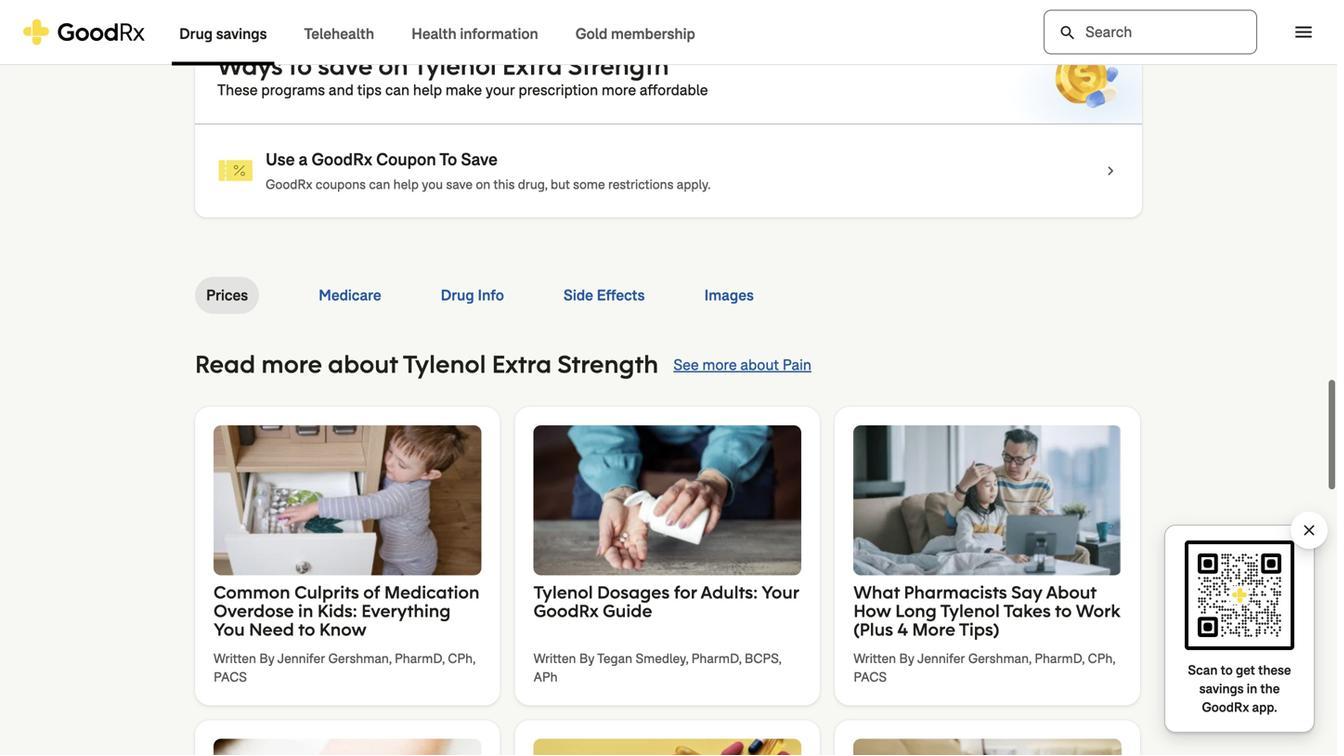 Task type: describe. For each thing, give the bounding box(es) containing it.
written for what pharmacists say about how long tylenol takes to work (plus 4 more tips)
[[854, 642, 896, 659]]

cph, for what pharmacists say about how long tylenol takes to work (plus 4 more tips)
[[1088, 642, 1116, 659]]

health information link
[[393, 0, 557, 65]]

more for see more about pain
[[703, 347, 737, 366]]

programs
[[261, 72, 325, 91]]

save inside ways to save on tylenol extra strength these programs and tips can help make your prescription more affordable
[[318, 42, 373, 73]]

(plus
[[854, 610, 894, 632]]

goodrx down use
[[266, 168, 313, 185]]

gold membership
[[576, 24, 695, 44]]

goodrx up 'coupons' on the left top of the page
[[312, 140, 372, 162]]

tips
[[357, 72, 382, 91]]

overdose
[[214, 591, 294, 614]]

about for pain
[[741, 347, 779, 366]]

pacs for what pharmacists say about how long tylenol takes to work (plus 4 more tips)
[[854, 660, 887, 678]]

written by tegan smedley, pharmd, bcps, aph
[[534, 642, 782, 678]]

can inside "use a goodrx coupon to save goodrx coupons can help you save on this drug, but some restrictions apply."
[[369, 168, 390, 185]]

pharmd, for medication
[[395, 642, 445, 659]]

save inside "use a goodrx coupon to save goodrx coupons can help you save on this drug, but some restrictions apply."
[[446, 168, 473, 185]]

your
[[486, 72, 515, 91]]

1 vertical spatial extra
[[492, 340, 552, 372]]

work
[[1076, 591, 1120, 614]]

tylenol inside ways to save on tylenol extra strength these programs and tips can help make your prescription more affordable
[[413, 42, 497, 73]]

medicare link
[[319, 268, 381, 306]]

health information
[[412, 24, 538, 44]]

pharmacists
[[904, 573, 1007, 595]]

prices link
[[195, 268, 259, 306]]

health
[[412, 24, 457, 44]]

get
[[1236, 662, 1256, 679]]

image from article, is ibuprofen bad for your liver and kidneys? image
[[534, 731, 802, 755]]

save
[[461, 140, 498, 162]]

gold
[[576, 24, 608, 44]]

scan
[[1188, 662, 1218, 679]]

make
[[446, 72, 482, 91]]

guide
[[603, 591, 652, 614]]

to inside ways to save on tylenol extra strength these programs and tips can help make your prescription more affordable
[[289, 42, 312, 73]]

restrictions
[[608, 168, 674, 185]]

these
[[1259, 662, 1292, 679]]

side effects link
[[564, 268, 645, 306]]

some
[[573, 168, 605, 185]]

info
[[478, 277, 504, 297]]

about
[[1046, 573, 1097, 595]]

drug savings
[[179, 24, 267, 44]]

prices
[[206, 277, 248, 297]]

side effects
[[564, 277, 645, 297]]

written for common culprits of medication overdose in kids: everything you need to know
[[214, 642, 256, 659]]

tylenol inside what pharmacists say about how long tylenol takes to work (plus 4 more tips)
[[941, 591, 1000, 614]]

know
[[319, 610, 367, 632]]

this
[[494, 168, 515, 185]]

strength inside ways to save on tylenol extra strength these programs and tips can help make your prescription more affordable
[[568, 42, 669, 73]]

use
[[266, 140, 295, 162]]

image from article, how much tylenol (acetaminophen) can i take? image
[[854, 731, 1122, 755]]

written by jennifer gershman, pharmd, cph, pacs for tylenol
[[854, 642, 1116, 678]]

see
[[674, 347, 699, 366]]

medication
[[384, 573, 480, 595]]

image from article, common culprits of medication overdose in kids: everything you need to know image
[[214, 417, 482, 567]]

adults:
[[701, 573, 758, 595]]

cph, for common culprits of medication overdose in kids: everything you need to know
[[448, 642, 476, 659]]

can inside ways to save on tylenol extra strength these programs and tips can help make your prescription more affordable
[[385, 72, 410, 91]]

a
[[299, 140, 308, 162]]

by for goodrx
[[579, 642, 595, 659]]

chevron_right
[[1102, 153, 1120, 172]]

say
[[1012, 573, 1043, 595]]

you
[[214, 610, 245, 632]]

written for tylenol dosages for adults: your goodrx guide
[[534, 642, 576, 659]]

what pharmacists say about how long tylenol takes to work (plus 4 more tips)
[[854, 573, 1120, 632]]

about for tylenol
[[328, 340, 398, 372]]

drug savings link
[[161, 0, 286, 65]]

goodrx inside tylenol dosages for adults: your goodrx guide
[[534, 591, 599, 614]]

in for kids:
[[298, 591, 313, 614]]

by for long
[[899, 642, 915, 659]]

of
[[363, 573, 380, 595]]

to inside what pharmacists say about how long tylenol takes to work (plus 4 more tips)
[[1055, 591, 1072, 614]]

but
[[551, 168, 570, 185]]

telehealth link
[[286, 0, 393, 65]]

membership
[[611, 24, 695, 44]]

use a goodrx coupon to save goodrx coupons can help you save on this drug, but some restrictions apply.
[[266, 140, 711, 185]]

everything
[[361, 591, 451, 614]]

tegan
[[597, 642, 633, 659]]

medicare
[[319, 277, 381, 297]]

read
[[195, 340, 256, 372]]

bcps,
[[745, 642, 782, 659]]

menu button
[[1284, 12, 1324, 52]]

your
[[762, 573, 799, 595]]

more for read more about tylenol extra strength
[[261, 340, 322, 372]]

help inside ways to save on tylenol extra strength these programs and tips can help make your prescription more affordable
[[413, 72, 442, 91]]

see more about pain link
[[674, 346, 812, 368]]

read more about tylenol extra strength
[[195, 340, 659, 372]]

1 vertical spatial strength
[[558, 340, 659, 372]]

app.
[[1253, 699, 1278, 716]]

more
[[912, 610, 956, 632]]

images
[[704, 277, 754, 297]]



Task type: vqa. For each thing, say whether or not it's contained in the screenshot.
WALMART
no



Task type: locate. For each thing, give the bounding box(es) containing it.
clear button
[[1300, 521, 1319, 540]]

pacs down (plus
[[854, 660, 887, 678]]

in for the
[[1247, 680, 1258, 698]]

written by jennifer gershman, pharmd, cph, pacs
[[214, 642, 476, 678], [854, 642, 1116, 678]]

0 horizontal spatial drug
[[179, 24, 213, 44]]

0 horizontal spatial more
[[261, 340, 322, 372]]

telehealth
[[304, 24, 374, 44]]

tylenol dosages for adults: your goodrx guide
[[534, 573, 799, 614]]

by left tegan
[[579, 642, 595, 659]]

written down (plus
[[854, 642, 896, 659]]

can down coupon
[[369, 168, 390, 185]]

gold coin image
[[1053, 37, 1120, 104]]

dosages
[[597, 573, 670, 595]]

takes
[[1004, 591, 1051, 614]]

to right need
[[298, 610, 315, 632]]

side
[[564, 277, 593, 297]]

0 horizontal spatial pacs
[[214, 660, 247, 678]]

3 written from the left
[[854, 642, 896, 659]]

dialog
[[0, 0, 1337, 755]]

0 vertical spatial can
[[385, 72, 410, 91]]

1 cph, from the left
[[448, 642, 476, 659]]

pacs down you
[[214, 660, 247, 678]]

2 horizontal spatial pharmd,
[[1035, 642, 1085, 659]]

savings
[[216, 24, 267, 44], [1200, 680, 1244, 698]]

images link
[[704, 268, 754, 306]]

1 vertical spatial can
[[369, 168, 390, 185]]

jennifer down need
[[277, 642, 325, 659]]

see more about pain
[[674, 347, 812, 366]]

1 horizontal spatial written by jennifer gershman, pharmd, cph, pacs
[[854, 642, 1116, 678]]

coupons
[[316, 168, 366, 185]]

on inside "use a goodrx coupon to save goodrx coupons can help you save on this drug, but some restrictions apply."
[[476, 168, 491, 185]]

in left the
[[1247, 680, 1258, 698]]

goodrx left guide
[[534, 591, 599, 614]]

cph, down medication
[[448, 642, 476, 659]]

0 vertical spatial help
[[413, 72, 442, 91]]

gershman, for kids:
[[328, 642, 392, 659]]

jennifer
[[277, 642, 325, 659], [917, 642, 965, 659]]

jennifer for 4
[[917, 642, 965, 659]]

drug for drug info
[[441, 277, 474, 297]]

1 vertical spatial drug
[[441, 277, 474, 297]]

in
[[298, 591, 313, 614], [1247, 680, 1258, 698]]

0 horizontal spatial cph,
[[448, 642, 476, 659]]

2 horizontal spatial by
[[899, 642, 915, 659]]

by down need
[[259, 642, 275, 659]]

and
[[329, 72, 354, 91]]

goodrx left the app.
[[1202, 699, 1250, 716]]

gershman, down tips)
[[968, 642, 1032, 659]]

1 pharmd, from the left
[[395, 642, 445, 659]]

search
[[1059, 24, 1077, 42]]

help inside "use a goodrx coupon to save goodrx coupons can help you save on this drug, but some restrictions apply."
[[393, 168, 419, 185]]

these
[[217, 72, 258, 91]]

written by jennifer gershman, pharmd, cph, pacs for kids:
[[214, 642, 476, 678]]

2 horizontal spatial more
[[703, 347, 737, 366]]

on
[[379, 42, 408, 73], [476, 168, 491, 185]]

1 written from the left
[[214, 642, 256, 659]]

on inside ways to save on tylenol extra strength these programs and tips can help make your prescription more affordable
[[379, 42, 408, 73]]

about left pain
[[741, 347, 779, 366]]

search search field
[[1044, 10, 1258, 54]]

on left this
[[476, 168, 491, 185]]

1 by from the left
[[259, 642, 275, 659]]

to
[[440, 140, 457, 162]]

2 by from the left
[[579, 642, 595, 659]]

savings down scan
[[1200, 680, 1244, 698]]

1 horizontal spatial gershman,
[[968, 642, 1032, 659]]

2 cph, from the left
[[1088, 642, 1116, 659]]

to
[[289, 42, 312, 73], [1055, 591, 1072, 614], [298, 610, 315, 632], [1221, 662, 1233, 679]]

0 horizontal spatial save
[[318, 42, 373, 73]]

1 horizontal spatial cph,
[[1088, 642, 1116, 659]]

1 gershman, from the left
[[328, 642, 392, 659]]

Search text field
[[1044, 10, 1258, 54]]

0 horizontal spatial written by jennifer gershman, pharmd, cph, pacs
[[214, 642, 476, 678]]

icon of savings tip image
[[217, 144, 254, 181]]

ways
[[217, 42, 283, 73]]

by
[[259, 642, 275, 659], [579, 642, 595, 659], [899, 642, 915, 659]]

tips)
[[959, 610, 1000, 632]]

can right tips
[[385, 72, 410, 91]]

drug,
[[518, 168, 548, 185]]

on left health
[[379, 42, 408, 73]]

pain
[[783, 347, 812, 366]]

to inside common culprits of medication overdose in kids: everything you need to know
[[298, 610, 315, 632]]

pacs for common culprits of medication overdose in kids: everything you need to know
[[214, 660, 247, 678]]

1 horizontal spatial jennifer
[[917, 642, 965, 659]]

image from article, what pharmacists say about how long tylenol takes to work (plus 4 more tips) image
[[854, 417, 1122, 567]]

0 horizontal spatial jennifer
[[277, 642, 325, 659]]

you
[[422, 168, 443, 185]]

0 vertical spatial save
[[318, 42, 373, 73]]

0 horizontal spatial in
[[298, 591, 313, 614]]

more down gold membership
[[602, 72, 636, 91]]

goodrx inside the scan to get these savings in the goodrx app.
[[1202, 699, 1250, 716]]

can
[[385, 72, 410, 91], [369, 168, 390, 185]]

clear
[[1300, 521, 1319, 540]]

0 vertical spatial strength
[[568, 42, 669, 73]]

2 pharmd, from the left
[[692, 642, 742, 659]]

how
[[854, 591, 892, 614]]

1 horizontal spatial about
[[741, 347, 779, 366]]

gershman, down know
[[328, 642, 392, 659]]

help left make
[[413, 72, 442, 91]]

drug left the info
[[441, 277, 474, 297]]

goodrx yellow cross logo image
[[22, 19, 146, 45]]

what
[[854, 573, 900, 595]]

written inside written by tegan smedley, pharmd, bcps, aph
[[534, 642, 576, 659]]

menu
[[1293, 21, 1315, 43]]

pharmd, left "bcps,"
[[692, 642, 742, 659]]

0 horizontal spatial about
[[328, 340, 398, 372]]

jennifer down more
[[917, 642, 965, 659]]

0 horizontal spatial pharmd,
[[395, 642, 445, 659]]

drug left ways
[[179, 24, 213, 44]]

common
[[214, 573, 290, 595]]

written by jennifer gershman, pharmd, cph, pacs down know
[[214, 642, 476, 678]]

0 vertical spatial extra
[[503, 42, 562, 73]]

ways to save on tylenol extra strength region
[[195, 26, 1142, 209]]

cph, down work
[[1088, 642, 1116, 659]]

help down coupon
[[393, 168, 419, 185]]

image from article, tylenol dosages for adults: your goodrx guide image
[[534, 417, 802, 567]]

drug for drug savings
[[179, 24, 213, 44]]

1 pacs from the left
[[214, 660, 247, 678]]

aph
[[534, 660, 558, 678]]

prescription
[[519, 72, 598, 91]]

1 vertical spatial save
[[446, 168, 473, 185]]

1 vertical spatial savings
[[1200, 680, 1244, 698]]

common culprits of medication overdose in kids: everything you need to know
[[214, 573, 480, 632]]

save
[[318, 42, 373, 73], [446, 168, 473, 185]]

to left work
[[1055, 591, 1072, 614]]

1 horizontal spatial in
[[1247, 680, 1258, 698]]

1 written by jennifer gershman, pharmd, cph, pacs from the left
[[214, 642, 476, 678]]

coupon
[[376, 140, 436, 162]]

more inside ways to save on tylenol extra strength these programs and tips can help make your prescription more affordable
[[602, 72, 636, 91]]

1 horizontal spatial written
[[534, 642, 576, 659]]

for
[[674, 573, 697, 595]]

long
[[896, 591, 937, 614]]

apply.
[[677, 168, 711, 185]]

smedley,
[[636, 642, 689, 659]]

help
[[413, 72, 442, 91], [393, 168, 419, 185]]

culprits
[[295, 573, 359, 595]]

2 written from the left
[[534, 642, 576, 659]]

by for in
[[259, 642, 275, 659]]

2 horizontal spatial written
[[854, 642, 896, 659]]

pharmd, inside written by tegan smedley, pharmd, bcps, aph
[[692, 642, 742, 659]]

1 horizontal spatial more
[[602, 72, 636, 91]]

0 horizontal spatial savings
[[216, 24, 267, 44]]

affordable
[[640, 72, 708, 91]]

gershman, for tylenol
[[968, 642, 1032, 659]]

jennifer for know
[[277, 642, 325, 659]]

information
[[460, 24, 538, 44]]

the
[[1261, 680, 1280, 698]]

pharmd, down everything at the bottom left of the page
[[395, 642, 445, 659]]

0 vertical spatial on
[[379, 42, 408, 73]]

1 horizontal spatial save
[[446, 168, 473, 185]]

2 pacs from the left
[[854, 660, 887, 678]]

by down "4"
[[899, 642, 915, 659]]

extra inside ways to save on tylenol extra strength these programs and tips can help make your prescription more affordable
[[503, 42, 562, 73]]

pharmd, down takes
[[1035, 642, 1085, 659]]

1 horizontal spatial by
[[579, 642, 595, 659]]

4
[[898, 610, 908, 632]]

2 gershman, from the left
[[968, 642, 1032, 659]]

ways to save on tylenol extra strength these programs and tips can help make your prescription more affordable
[[217, 42, 708, 91]]

cph,
[[448, 642, 476, 659], [1088, 642, 1116, 659]]

0 vertical spatial in
[[298, 591, 313, 614]]

by inside written by tegan smedley, pharmd, bcps, aph
[[579, 642, 595, 659]]

0 horizontal spatial on
[[379, 42, 408, 73]]

savings inside the scan to get these savings in the goodrx app.
[[1200, 680, 1244, 698]]

3 by from the left
[[899, 642, 915, 659]]

1 horizontal spatial pharmd,
[[692, 642, 742, 659]]

written down you
[[214, 642, 256, 659]]

pacs
[[214, 660, 247, 678], [854, 660, 887, 678]]

effects
[[597, 277, 645, 297]]

0 horizontal spatial gershman,
[[328, 642, 392, 659]]

more right read
[[261, 340, 322, 372]]

0 horizontal spatial by
[[259, 642, 275, 659]]

in inside the scan to get these savings in the goodrx app.
[[1247, 680, 1258, 698]]

to inside the scan to get these savings in the goodrx app.
[[1221, 662, 1233, 679]]

1 vertical spatial help
[[393, 168, 419, 185]]

2 written by jennifer gershman, pharmd, cph, pacs from the left
[[854, 642, 1116, 678]]

1 jennifer from the left
[[277, 642, 325, 659]]

drug info link
[[441, 268, 504, 306]]

2 jennifer from the left
[[917, 642, 965, 659]]

1 vertical spatial in
[[1247, 680, 1258, 698]]

about inside see more about pain link
[[741, 347, 779, 366]]

image from article, injections for knee pain: know your options image
[[214, 731, 482, 755]]

gold membership link
[[557, 0, 714, 65]]

savings up these on the top
[[216, 24, 267, 44]]

strength
[[568, 42, 669, 73], [558, 340, 659, 372]]

more right see
[[703, 347, 737, 366]]

about down the medicare
[[328, 340, 398, 372]]

need
[[249, 610, 294, 632]]

scan to get these savings in the goodrx app.
[[1188, 662, 1292, 716]]

1 horizontal spatial on
[[476, 168, 491, 185]]

pharmd, for adults:
[[692, 642, 742, 659]]

pharmd,
[[395, 642, 445, 659], [692, 642, 742, 659], [1035, 642, 1085, 659]]

in inside common culprits of medication overdose in kids: everything you need to know
[[298, 591, 313, 614]]

written up aph
[[534, 642, 576, 659]]

in left kids:
[[298, 591, 313, 614]]

3 pharmd, from the left
[[1035, 642, 1085, 659]]

tylenol inside tylenol dosages for adults: your goodrx guide
[[534, 573, 593, 595]]

written by jennifer gershman, pharmd, cph, pacs down tips)
[[854, 642, 1116, 678]]

1 horizontal spatial savings
[[1200, 680, 1244, 698]]

written
[[214, 642, 256, 659], [534, 642, 576, 659], [854, 642, 896, 659]]

1 vertical spatial on
[[476, 168, 491, 185]]

to left get
[[1221, 662, 1233, 679]]

1 horizontal spatial pacs
[[854, 660, 887, 678]]

pharmd, for about
[[1035, 642, 1085, 659]]

to left and at the top left
[[289, 42, 312, 73]]

extra
[[503, 42, 562, 73], [492, 340, 552, 372]]

drug info
[[441, 277, 504, 297]]

1 horizontal spatial drug
[[441, 277, 474, 297]]

kids:
[[318, 591, 357, 614]]

0 vertical spatial drug
[[179, 24, 213, 44]]

0 vertical spatial savings
[[216, 24, 267, 44]]

0 horizontal spatial written
[[214, 642, 256, 659]]



